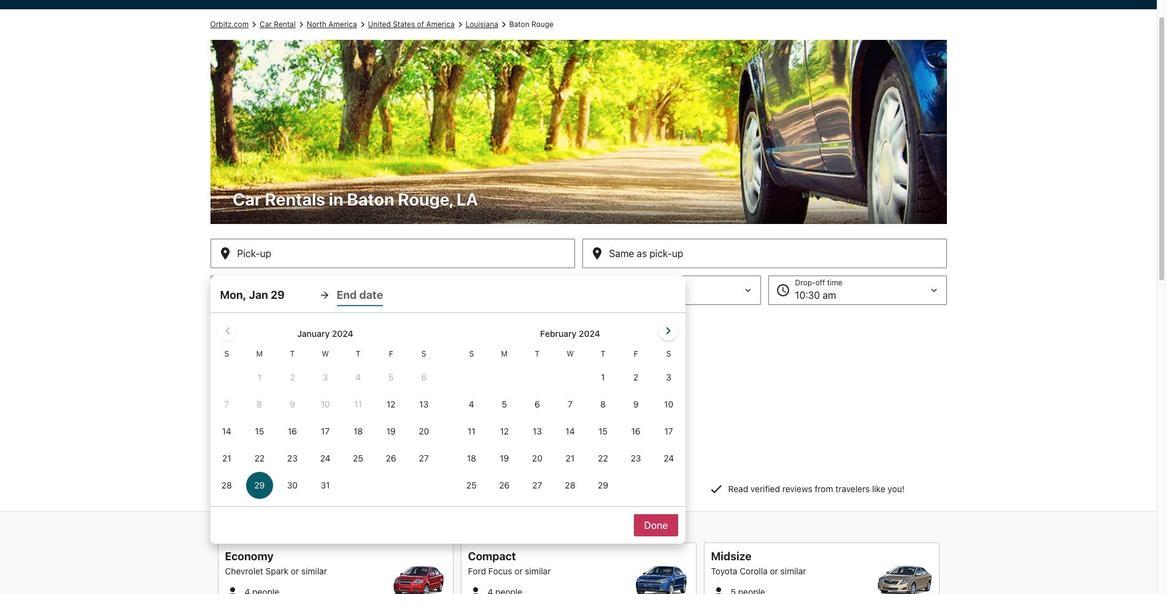 Task type: locate. For each thing, give the bounding box(es) containing it.
1 small image from the left
[[468, 585, 483, 594]]

breadcrumbs region
[[0, 9, 1157, 544]]

1 directional image from the left
[[249, 19, 260, 30]]

2 directional image from the left
[[296, 19, 307, 30]]

0 horizontal spatial directional image
[[357, 19, 368, 30]]

small image
[[225, 585, 240, 594]]

1 horizontal spatial directional image
[[296, 19, 307, 30]]

2 small image from the left
[[711, 585, 726, 594]]

small image for toyota corolla image
[[711, 585, 726, 594]]

2 directional image from the left
[[498, 19, 509, 30]]

small image right chevrolet spark image
[[468, 585, 483, 594]]

small image right "ford focus" image
[[711, 585, 726, 594]]

1 horizontal spatial directional image
[[498, 19, 509, 30]]

1 horizontal spatial small image
[[711, 585, 726, 594]]

0 horizontal spatial directional image
[[249, 19, 260, 30]]

2 horizontal spatial directional image
[[455, 19, 466, 30]]

directional image
[[249, 19, 260, 30], [296, 19, 307, 30], [455, 19, 466, 30]]

main content
[[0, 9, 1157, 594]]

directional image
[[357, 19, 368, 30], [498, 19, 509, 30]]

0 horizontal spatial small image
[[468, 585, 483, 594]]

toyota corolla image
[[877, 566, 932, 594]]

small image
[[468, 585, 483, 594], [711, 585, 726, 594]]



Task type: describe. For each thing, give the bounding box(es) containing it.
3 directional image from the left
[[455, 19, 466, 30]]

chevrolet spark image
[[391, 566, 446, 594]]

previous month image
[[220, 324, 235, 338]]

small image for "ford focus" image
[[468, 585, 483, 594]]

next month image
[[661, 324, 676, 338]]

ford focus image
[[634, 566, 689, 594]]

1 directional image from the left
[[357, 19, 368, 30]]



Task type: vqa. For each thing, say whether or not it's contained in the screenshot.
stop) for 10:23am - 7:04pm
no



